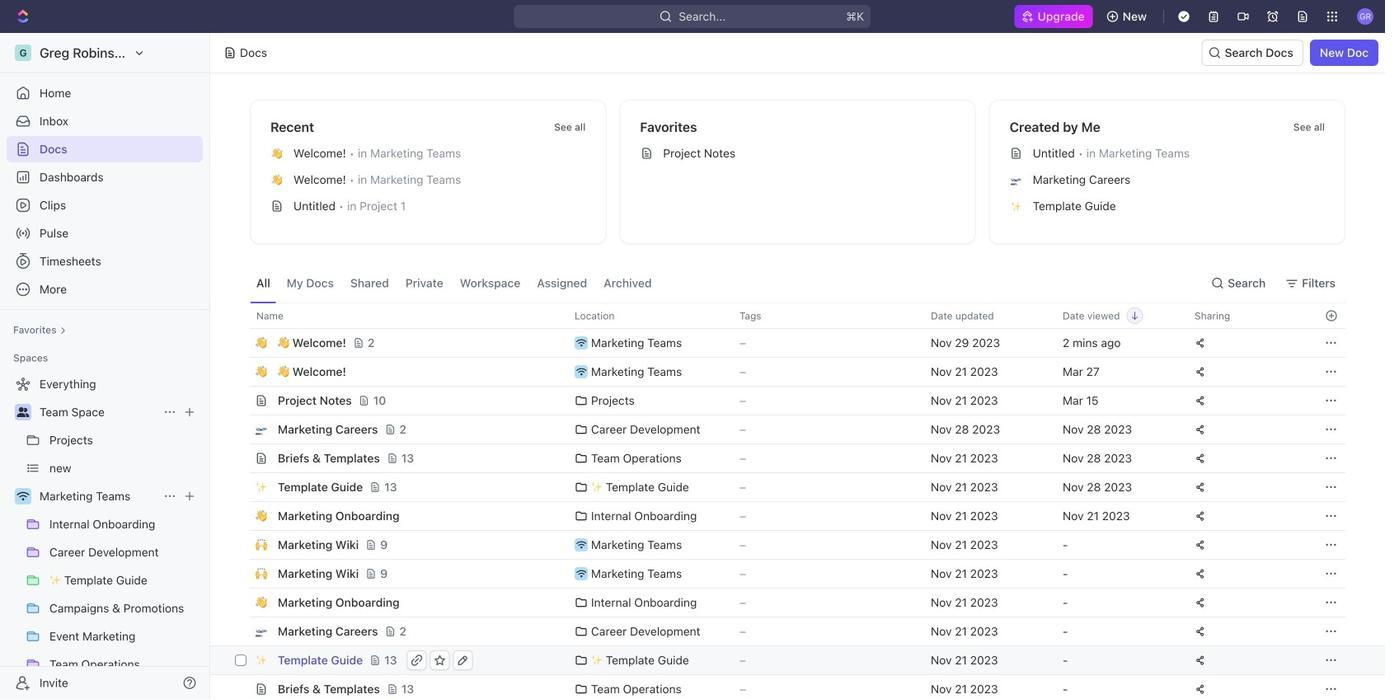Task type: vqa. For each thing, say whether or not it's contained in the screenshot.
you
no



Task type: describe. For each thing, give the bounding box(es) containing it.
user group image
[[17, 407, 29, 417]]

greg robinson's workspace, , element
[[15, 45, 31, 61]]

1 wifi image from the top
[[576, 339, 587, 347]]

0 vertical spatial wifi image
[[17, 491, 29, 501]]



Task type: locate. For each thing, give the bounding box(es) containing it.
wifi image
[[17, 491, 29, 501], [576, 570, 587, 578]]

1 horizontal spatial wifi image
[[576, 570, 587, 578]]

sidebar navigation
[[0, 33, 214, 699]]

wifi image
[[576, 339, 587, 347], [576, 368, 587, 376], [576, 541, 587, 549]]

table
[[210, 303, 1385, 699]]

2 vertical spatial wifi image
[[576, 541, 587, 549]]

tree
[[7, 371, 203, 699]]

row
[[232, 303, 1346, 329], [232, 328, 1346, 358], [232, 357, 1346, 387], [232, 386, 1346, 416], [232, 415, 1346, 444], [232, 444, 1346, 473], [232, 473, 1346, 502], [232, 501, 1346, 531], [232, 530, 1346, 560], [232, 559, 1346, 589], [232, 588, 1346, 618], [232, 617, 1346, 647], [210, 646, 1385, 675], [232, 675, 1346, 699]]

2 wifi image from the top
[[576, 368, 587, 376]]

3 wifi image from the top
[[576, 541, 587, 549]]

1 vertical spatial wifi image
[[576, 570, 587, 578]]

tab list
[[250, 264, 658, 303]]

tree inside sidebar navigation
[[7, 371, 203, 699]]

1 vertical spatial wifi image
[[576, 368, 587, 376]]

0 horizontal spatial wifi image
[[17, 491, 29, 501]]

0 vertical spatial wifi image
[[576, 339, 587, 347]]



